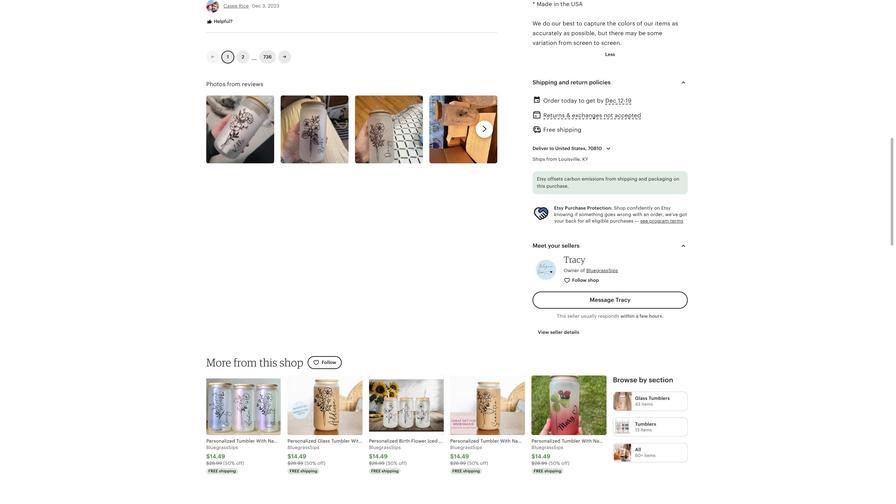 Task type: describe. For each thing, give the bounding box(es) containing it.
etsy for etsy purchase protection:
[[554, 205, 564, 211]]

see
[[640, 219, 648, 224]]

ships
[[533, 157, 545, 162]]

to right best
[[577, 20, 582, 27]]

some
[[647, 30, 663, 37]]

14.49 for personalized glass tumbler with name gifts for bridesmaids mom custom coffee tumbler with birth flower glass tumbler for bridesmaid gift image
[[291, 454, 306, 461]]

28.99 for personalized tumbler with name bridesmaid gift tumbler custom iced coffee cup bridesmaid proposal gift birth flower glass tumbler mom gift image
[[453, 461, 466, 467]]

off) for personalized tumbler with name bridesmaid gift tumbler custom iced coffee cup bridesmaid proposal gift birth flower glass tumbler mom gift image
[[480, 461, 488, 467]]

message tracy button
[[533, 292, 688, 309]]

but
[[598, 30, 608, 37]]

returns & exchanges not accepted button
[[544, 110, 641, 121]]

0 vertical spatial the
[[561, 1, 570, 7]]

from inside the etsy offsets carbon emissions from shipping and packaging on this purchase.
[[606, 177, 616, 182]]

bluegrasssips for personalized glass tumbler with name gifts for bridesmaids mom custom coffee tumbler with birth flower glass tumbler for bridesmaid gift image
[[288, 445, 320, 451]]

1 link
[[221, 51, 234, 64]]

all
[[635, 448, 641, 453]]

shipping for personalized tumbler with name bridesmaid gift tumbler custom iced coffee cup bridesmaid proposal gift birth flower glass tumbler mom gift image
[[463, 470, 480, 474]]

28.99 for personalized tumbler with name gift for mom custom coffee mug with floral design with birth flower glass tumbler for bridesmaid gift image
[[209, 461, 222, 467]]

offsets
[[548, 177, 563, 182]]

tracy image
[[533, 257, 560, 284]]

0 horizontal spatial this
[[259, 356, 277, 370]]

bluegrasssips inside tracy owner of bluegrasssips
[[586, 268, 618, 274]]

shipping for personalized tumbler with name gift for her custom ombre tumbler cute ladybug design for birthday personalized christmas gift with name image
[[545, 470, 561, 474]]

returns & exchanges not accepted
[[544, 112, 641, 119]]

view
[[538, 330, 549, 335]]

(50% for personalized tumbler with name gift for her custom ombre tumbler cute ladybug design for birthday personalized christmas gift with name image
[[549, 461, 560, 467]]

emissions
[[582, 177, 604, 182]]

from inside we do our best to capture the colors of our items as accurately as possible, but there may be some variation from screen to screen.
[[559, 40, 572, 46]]

bluegrasssips for personalized birth flower iced coffee cup with name personalized birth flower tumbler bridesmaid proposal gift gifts for her birthday gift image
[[369, 445, 401, 451]]

1 horizontal spatial dec
[[606, 97, 616, 104]]

this seller usually responds within a few hours.
[[557, 314, 664, 319]]

off) for personalized tumbler with name gift for her custom ombre tumbler cute ladybug design for birthday personalized christmas gift with name image
[[562, 461, 570, 467]]

seller for usually
[[568, 314, 580, 319]]

program
[[650, 219, 669, 224]]

etsy purchase protection:
[[554, 205, 613, 211]]

all
[[586, 219, 591, 224]]

to inside dropdown button
[[550, 146, 554, 151]]

we do our best to capture the colors of our items as accurately as possible, but there may be some variation from screen to screen.
[[533, 20, 678, 46]]

etsy inside 'shop confidently on etsy knowing if something goes wrong with an order, we've got your back for all eligible purchases —'
[[661, 205, 671, 211]]

736 link
[[259, 51, 276, 64]]

purchase
[[565, 205, 586, 211]]

personalized glass tumbler with name gifts for bridesmaids mom custom coffee tumbler with birth flower glass tumbler for bridesmaid gift image
[[288, 376, 363, 436]]

from for ships from louisville, ky
[[547, 157, 557, 162]]

deliver to united states, 70810 button
[[527, 141, 618, 156]]

tumblers inside glass tumblers 43 items
[[649, 396, 670, 402]]

we've
[[665, 212, 678, 217]]

details
[[564, 330, 579, 335]]

dec 12-19 button
[[606, 95, 632, 106]]

28.99 for personalized tumbler with name gift for her custom ombre tumbler cute ladybug design for birthday personalized christmas gift with name image
[[535, 461, 547, 467]]

glass tumblers 43 items
[[635, 396, 670, 407]]

accepted
[[615, 112, 641, 119]]

there
[[609, 30, 624, 37]]

0 vertical spatial by
[[597, 97, 604, 104]]

meet
[[533, 243, 547, 250]]

be
[[639, 30, 646, 37]]

etsy offsets carbon emissions from shipping and packaging on this purchase.
[[537, 177, 680, 189]]

tracy inside tracy owner of bluegrasssips
[[564, 255, 586, 265]]

carbon
[[564, 177, 581, 182]]

casee rice link
[[224, 3, 249, 9]]

best
[[563, 20, 575, 27]]

shipping and return policies
[[533, 79, 611, 86]]

glass
[[635, 396, 648, 402]]

ships from louisville, ky
[[533, 157, 588, 162]]

see program terms
[[640, 219, 683, 224]]

this
[[557, 314, 566, 319]]

accurately
[[533, 30, 562, 37]]

shipping for personalized tumbler with name gift for mom custom coffee mug with floral design with birth flower glass tumbler for bridesmaid gift image
[[219, 470, 236, 474]]

tumblers 13 items
[[635, 422, 656, 433]]

more from this shop
[[206, 356, 304, 370]]

protection:
[[587, 205, 613, 211]]

your inside 'shop confidently on etsy knowing if something goes wrong with an order, we've got your back for all eligible purchases —'
[[554, 219, 564, 224]]

purchase.
[[547, 184, 569, 189]]

bluegrasssips for personalized tumbler with name gift for mom custom coffee mug with floral design with birth flower glass tumbler for bridesmaid gift image
[[206, 445, 238, 451]]

rice
[[239, 3, 249, 9]]

bluegrasssips for personalized tumbler with name gift for her custom ombre tumbler cute ladybug design for birthday personalized christmas gift with name image
[[532, 445, 564, 451]]

shop confidently on etsy knowing if something goes wrong with an order, we've got your back for all eligible purchases —
[[554, 205, 687, 224]]

items inside "tumblers 13 items"
[[641, 428, 652, 433]]

shipping and return policies button
[[526, 74, 694, 91]]

free
[[544, 127, 556, 133]]

see more listings in the tumblers section image
[[613, 418, 632, 437]]

off) for personalized birth flower iced coffee cup with name personalized birth flower tumbler bridesmaid proposal gift gifts for her birthday gift image
[[399, 461, 407, 467]]

follow shop link
[[559, 274, 605, 288]]

shop
[[614, 205, 626, 211]]

12-
[[618, 97, 626, 104]]

13
[[635, 428, 640, 433]]

few
[[640, 314, 648, 319]]

meet your sellers button
[[526, 238, 694, 255]]

follow for follow shop
[[572, 278, 587, 283]]

items inside we do our best to capture the colors of our items as accurately as possible, but there may be some variation from screen to screen.
[[655, 20, 671, 27]]

capture
[[584, 20, 606, 27]]

got
[[680, 212, 687, 217]]

sellers
[[562, 243, 580, 250]]

free for personalized tumbler with name gift for mom custom coffee mug with floral design with birth flower glass tumbler for bridesmaid gift image
[[208, 470, 218, 474]]

and inside the etsy offsets carbon emissions from shipping and packaging on this purchase.
[[639, 177, 647, 182]]

bluegrasssips $ 14.49 $ 28.99 (50% off) free shipping for personalized glass tumbler with name gifts for bridesmaids mom custom coffee tumbler with birth flower glass tumbler for bridesmaid gift image
[[288, 445, 326, 474]]

60+
[[635, 454, 643, 459]]

return
[[571, 79, 588, 86]]

less
[[605, 52, 615, 57]]

do
[[543, 20, 550, 27]]

bluegrasssips $ 14.49 $ 28.99 (50% off) free shipping for personalized birth flower iced coffee cup with name personalized birth flower tumbler bridesmaid proposal gift gifts for her birthday gift image
[[369, 445, 407, 474]]

something
[[579, 212, 603, 217]]

&
[[567, 112, 571, 119]]

browse by section
[[613, 377, 673, 384]]

bluegrasssips for personalized tumbler with name bridesmaid gift tumbler custom iced coffee cup bridesmaid proposal gift birth flower glass tumbler mom gift image
[[450, 445, 482, 451]]

2 link
[[237, 51, 249, 64]]

2
[[242, 54, 244, 60]]

order
[[544, 97, 560, 104]]

deliver
[[533, 146, 548, 151]]

united
[[555, 146, 570, 151]]

follow shop
[[572, 278, 599, 283]]

follow for follow
[[322, 360, 336, 366]]

an
[[644, 212, 649, 217]]

(50% for personalized birth flower iced coffee cup with name personalized birth flower tumbler bridesmaid proposal gift gifts for her birthday gift image
[[386, 461, 398, 467]]

items inside all 60+ items
[[644, 454, 656, 459]]

from for more from this shop
[[234, 356, 257, 370]]

exchanges
[[572, 112, 602, 119]]

section
[[649, 377, 673, 384]]

shipping for personalized glass tumbler with name gifts for bridesmaids mom custom coffee tumbler with birth flower glass tumbler for bridesmaid gift image
[[301, 470, 317, 474]]

free shipping
[[544, 127, 582, 133]]

casee rice dec 3, 2023
[[224, 3, 279, 9]]

view seller details link
[[533, 326, 585, 339]]

1 vertical spatial shop
[[280, 356, 304, 370]]



Task type: locate. For each thing, give the bounding box(es) containing it.
see program terms link
[[640, 219, 683, 224]]

1 vertical spatial on
[[654, 205, 660, 211]]

to left united
[[550, 146, 554, 151]]

3 (50% from the left
[[386, 461, 398, 467]]

shipping
[[533, 79, 558, 86]]

2 28.99 from the left
[[291, 461, 303, 467]]

your down knowing
[[554, 219, 564, 224]]

seller right view
[[550, 330, 563, 335]]

5 (50% from the left
[[549, 461, 560, 467]]

1 our from the left
[[552, 20, 561, 27]]

19
[[626, 97, 632, 104]]

0 horizontal spatial etsy
[[537, 177, 546, 182]]

helpful?
[[213, 19, 233, 24]]

responds
[[598, 314, 619, 319]]

1 vertical spatial this
[[259, 356, 277, 370]]

hours.
[[649, 314, 664, 319]]

bluegrasssips
[[586, 268, 618, 274], [206, 445, 238, 451], [288, 445, 320, 451], [369, 445, 401, 451], [450, 445, 482, 451], [532, 445, 564, 451]]

tumblers up 13
[[635, 422, 656, 427]]

within
[[621, 314, 635, 319]]

bluegrasssips $ 14.49 $ 28.99 (50% off) free shipping for personalized tumbler with name gift for her custom ombre tumbler cute ladybug design for birthday personalized christmas gift with name image
[[532, 445, 570, 474]]

0 vertical spatial follow
[[572, 278, 587, 283]]

your right meet
[[548, 243, 561, 250]]

0 vertical spatial tracy
[[564, 255, 586, 265]]

from right emissions on the top of the page
[[606, 177, 616, 182]]

14.49 for personalized birth flower iced coffee cup with name personalized birth flower tumbler bridesmaid proposal gift gifts for her birthday gift image
[[373, 454, 388, 461]]

on inside 'shop confidently on etsy knowing if something goes wrong with an order, we've got your back for all eligible purchases —'
[[654, 205, 660, 211]]

personalized birth flower iced coffee cup with name personalized birth flower tumbler bridesmaid proposal gift gifts for her birthday gift image
[[369, 376, 444, 436]]

shop left the follow link
[[280, 356, 304, 370]]

0 vertical spatial of
[[637, 20, 643, 27]]

1 vertical spatial your
[[548, 243, 561, 250]]

to down but
[[594, 40, 600, 46]]

photos from reviews
[[206, 81, 263, 88]]

1 horizontal spatial on
[[674, 177, 680, 182]]

1 vertical spatial tracy
[[616, 297, 631, 304]]

etsy up knowing
[[554, 205, 564, 211]]

4 off) from the left
[[480, 461, 488, 467]]

free for personalized glass tumbler with name gifts for bridesmaids mom custom coffee tumbler with birth flower glass tumbler for bridesmaid gift image
[[290, 470, 300, 474]]

$
[[206, 454, 210, 461], [288, 454, 291, 461], [369, 454, 373, 461], [450, 454, 454, 461], [532, 454, 535, 461], [206, 461, 209, 467], [288, 461, 291, 467], [369, 461, 372, 467], [450, 461, 453, 467], [532, 461, 535, 467]]

see more listings in the all section image
[[613, 444, 632, 463]]

off) for personalized tumbler with name gift for mom custom coffee mug with floral design with birth flower glass tumbler for bridesmaid gift image
[[236, 461, 244, 467]]

free for personalized tumbler with name bridesmaid gift tumbler custom iced coffee cup bridesmaid proposal gift birth flower glass tumbler mom gift image
[[453, 470, 462, 474]]

this
[[537, 184, 545, 189], [259, 356, 277, 370]]

your inside meet your sellers dropdown button
[[548, 243, 561, 250]]

0 vertical spatial on
[[674, 177, 680, 182]]

all 60+ items
[[635, 448, 656, 459]]

casee
[[224, 3, 238, 9]]

28.99 for personalized glass tumbler with name gifts for bridesmaids mom custom coffee tumbler with birth flower glass tumbler for bridesmaid gift image
[[291, 461, 303, 467]]

the up there
[[607, 20, 616, 27]]

14.49 for personalized tumbler with name gift for mom custom coffee mug with floral design with birth flower glass tumbler for bridesmaid gift image
[[210, 454, 225, 461]]

tracy up the within
[[616, 297, 631, 304]]

*
[[533, 1, 535, 7]]

70810
[[588, 146, 602, 151]]

14.49 for personalized tumbler with name bridesmaid gift tumbler custom iced coffee cup bridesmaid proposal gift birth flower glass tumbler mom gift image
[[454, 454, 469, 461]]

(50% for personalized glass tumbler with name gifts for bridesmaids mom custom coffee tumbler with birth flower glass tumbler for bridesmaid gift image
[[305, 461, 316, 467]]

seller
[[568, 314, 580, 319], [550, 330, 563, 335]]

1 horizontal spatial and
[[639, 177, 647, 182]]

1 vertical spatial of
[[580, 268, 585, 274]]

from for photos from reviews
[[227, 81, 240, 88]]

—
[[635, 219, 639, 224]]

1 vertical spatial as
[[564, 30, 570, 37]]

1 horizontal spatial follow
[[572, 278, 587, 283]]

from left screen
[[559, 40, 572, 46]]

bluegrasssips $ 14.49 $ 28.99 (50% off) free shipping for personalized tumbler with name gift for mom custom coffee mug with floral design with birth flower glass tumbler for bridesmaid gift image
[[206, 445, 244, 474]]

5 14.49 from the left
[[535, 454, 551, 461]]

and inside dropdown button
[[559, 79, 569, 86]]

knowing
[[554, 212, 574, 217]]

1 vertical spatial the
[[607, 20, 616, 27]]

made
[[537, 1, 552, 7]]

and
[[559, 79, 569, 86], [639, 177, 647, 182]]

etsy up we've
[[661, 205, 671, 211]]

0 vertical spatial as
[[672, 20, 678, 27]]

dec left 3,
[[252, 3, 261, 9]]

if
[[575, 212, 578, 217]]

0 horizontal spatial tracy
[[564, 255, 586, 265]]

bluegrasssips $ 14.49 $ 28.99 (50% off) free shipping
[[206, 445, 244, 474], [288, 445, 326, 474], [369, 445, 407, 474], [450, 445, 488, 474], [532, 445, 570, 474]]

this inside the etsy offsets carbon emissions from shipping and packaging on this purchase.
[[537, 184, 545, 189]]

items up some
[[655, 20, 671, 27]]

helpful? button
[[201, 15, 238, 28]]

less button
[[600, 48, 621, 61]]

order today to get by dec 12-19
[[544, 97, 632, 104]]

1 horizontal spatial tracy
[[616, 297, 631, 304]]

returns
[[544, 112, 565, 119]]

0 vertical spatial tumblers
[[649, 396, 670, 402]]

reviews
[[242, 81, 263, 88]]

bluegrasssips link
[[586, 268, 618, 274]]

(50% for personalized tumbler with name bridesmaid gift tumbler custom iced coffee cup bridesmaid proposal gift birth flower glass tumbler mom gift image
[[467, 461, 479, 467]]

1 (50% from the left
[[223, 461, 235, 467]]

usa
[[571, 1, 583, 7]]

seller for details
[[550, 330, 563, 335]]

tracy owner of bluegrasssips
[[564, 255, 618, 274]]

2 bluegrasssips $ 14.49 $ 28.99 (50% off) free shipping from the left
[[288, 445, 326, 474]]

4 14.49 from the left
[[454, 454, 469, 461]]

on right packaging
[[674, 177, 680, 182]]

states,
[[571, 146, 587, 151]]

follow
[[572, 278, 587, 283], [322, 360, 336, 366]]

seller right this
[[568, 314, 580, 319]]

1 vertical spatial follow
[[322, 360, 336, 366]]

deliver to united states, 70810
[[533, 146, 602, 151]]

3,
[[262, 3, 267, 9]]

1 horizontal spatial seller
[[568, 314, 580, 319]]

2 our from the left
[[644, 20, 654, 27]]

2 horizontal spatial etsy
[[661, 205, 671, 211]]

variation
[[533, 40, 557, 46]]

bluegrasssips $ 14.49 $ 28.99 (50% off) free shipping for personalized tumbler with name bridesmaid gift tumbler custom iced coffee cup bridesmaid proposal gift birth flower glass tumbler mom gift image
[[450, 445, 488, 474]]

personalized tumbler with name gift for mom custom coffee mug with floral design with birth flower glass tumbler for bridesmaid gift image
[[206, 376, 281, 436]]

5 28.99 from the left
[[535, 461, 547, 467]]

items right the 60+
[[644, 454, 656, 459]]

items inside glass tumblers 43 items
[[642, 402, 653, 407]]

in
[[554, 1, 559, 7]]

wrong
[[617, 212, 632, 217]]

our
[[552, 20, 561, 27], [644, 20, 654, 27]]

2 free from the left
[[290, 470, 300, 474]]

4 (50% from the left
[[467, 461, 479, 467]]

get
[[586, 97, 596, 104]]

on up order,
[[654, 205, 660, 211]]

1 horizontal spatial this
[[537, 184, 545, 189]]

personalized tumbler with name gift for her custom ombre tumbler cute ladybug design for birthday personalized christmas gift with name image
[[532, 376, 607, 436]]

of up the follow shop link
[[580, 268, 585, 274]]

0 horizontal spatial follow
[[322, 360, 336, 366]]

purchases
[[610, 219, 634, 224]]

today
[[561, 97, 577, 104]]

etsy inside the etsy offsets carbon emissions from shipping and packaging on this purchase.
[[537, 177, 546, 182]]

louisville,
[[559, 157, 581, 162]]

0 vertical spatial and
[[559, 79, 569, 86]]

free for personalized birth flower iced coffee cup with name personalized birth flower tumbler bridesmaid proposal gift gifts for her birthday gift image
[[371, 470, 381, 474]]

free
[[208, 470, 218, 474], [290, 470, 300, 474], [371, 470, 381, 474], [453, 470, 462, 474], [534, 470, 544, 474]]

0 vertical spatial seller
[[568, 314, 580, 319]]

tumblers right "glass"
[[649, 396, 670, 402]]

to left get
[[579, 97, 585, 104]]

free for personalized tumbler with name gift for her custom ombre tumbler cute ladybug design for birthday personalized christmas gift with name image
[[534, 470, 544, 474]]

0 horizontal spatial and
[[559, 79, 569, 86]]

personalized tumbler with name bridesmaid gift tumbler custom iced coffee cup bridesmaid proposal gift birth flower glass tumbler mom gift image
[[450, 376, 525, 436]]

by right get
[[597, 97, 604, 104]]

and left packaging
[[639, 177, 647, 182]]

shop down bluegrasssips link
[[588, 278, 599, 283]]

0 vertical spatial dec
[[252, 3, 261, 9]]

1 horizontal spatial shop
[[588, 278, 599, 283]]

dec left 12-
[[606, 97, 616, 104]]

1 horizontal spatial our
[[644, 20, 654, 27]]

for
[[578, 219, 584, 224]]

1 vertical spatial by
[[639, 377, 647, 384]]

1 bluegrasssips $ 14.49 $ 28.99 (50% off) free shipping from the left
[[206, 445, 244, 474]]

packaging
[[649, 177, 672, 182]]

of inside tracy owner of bluegrasssips
[[580, 268, 585, 274]]

with
[[633, 212, 643, 217]]

3 14.49 from the left
[[373, 454, 388, 461]]

0 horizontal spatial seller
[[550, 330, 563, 335]]

0 vertical spatial your
[[554, 219, 564, 224]]

from right photos
[[227, 81, 240, 88]]

1 28.99 from the left
[[209, 461, 222, 467]]

4 bluegrasssips $ 14.49 $ 28.99 (50% off) free shipping from the left
[[450, 445, 488, 474]]

(50% for personalized tumbler with name gift for mom custom coffee mug with floral design with birth flower glass tumbler for bridesmaid gift image
[[223, 461, 235, 467]]

message tracy
[[590, 297, 631, 304]]

1 vertical spatial seller
[[550, 330, 563, 335]]

736
[[263, 54, 272, 60]]

0 horizontal spatial shop
[[280, 356, 304, 370]]

shipping for personalized birth flower iced coffee cup with name personalized birth flower tumbler bridesmaid proposal gift gifts for her birthday gift image
[[382, 470, 399, 474]]

1 vertical spatial dec
[[606, 97, 616, 104]]

1 horizontal spatial the
[[607, 20, 616, 27]]

possible,
[[571, 30, 597, 37]]

1 horizontal spatial etsy
[[554, 205, 564, 211]]

0 horizontal spatial by
[[597, 97, 604, 104]]

0 horizontal spatial the
[[561, 1, 570, 7]]

4 free from the left
[[453, 470, 462, 474]]

0 horizontal spatial as
[[564, 30, 570, 37]]

2023
[[268, 3, 279, 9]]

3 bluegrasssips $ 14.49 $ 28.99 (50% off) free shipping from the left
[[369, 445, 407, 474]]

3 off) from the left
[[399, 461, 407, 467]]

the inside we do our best to capture the colors of our items as accurately as possible, but there may be some variation from screen to screen.
[[607, 20, 616, 27]]

a
[[636, 314, 639, 319]]

view seller details
[[538, 330, 579, 335]]

items down "glass"
[[642, 402, 653, 407]]

0 horizontal spatial on
[[654, 205, 660, 211]]

your
[[554, 219, 564, 224], [548, 243, 561, 250]]

colors
[[618, 20, 635, 27]]

…
[[252, 51, 257, 62]]

3 free from the left
[[371, 470, 381, 474]]

may
[[625, 30, 637, 37]]

1 vertical spatial tumblers
[[635, 422, 656, 427]]

our right do
[[552, 20, 561, 27]]

etsy for etsy offsets carbon emissions from shipping and packaging on this purchase.
[[537, 177, 546, 182]]

and left the return at right top
[[559, 79, 569, 86]]

from right "ships"
[[547, 157, 557, 162]]

off) for personalized glass tumbler with name gifts for bridesmaids mom custom coffee tumbler with birth flower glass tumbler for bridesmaid gift image
[[318, 461, 326, 467]]

43
[[635, 402, 641, 407]]

see more listings in the glass tumblers section image
[[613, 393, 632, 411]]

3 28.99 from the left
[[372, 461, 385, 467]]

1 free from the left
[[208, 470, 218, 474]]

by right the browse
[[639, 377, 647, 384]]

1 horizontal spatial as
[[672, 20, 678, 27]]

28.99 for personalized birth flower iced coffee cup with name personalized birth flower tumbler bridesmaid proposal gift gifts for her birthday gift image
[[372, 461, 385, 467]]

items right 13
[[641, 428, 652, 433]]

the right in
[[561, 1, 570, 7]]

off)
[[236, 461, 244, 467], [318, 461, 326, 467], [399, 461, 407, 467], [480, 461, 488, 467], [562, 461, 570, 467]]

follow link
[[308, 357, 342, 370]]

on inside the etsy offsets carbon emissions from shipping and packaging on this purchase.
[[674, 177, 680, 182]]

1
[[227, 54, 229, 60]]

* made in the usa
[[533, 1, 583, 7]]

0 vertical spatial this
[[537, 184, 545, 189]]

2 (50% from the left
[[305, 461, 316, 467]]

etsy left offsets
[[537, 177, 546, 182]]

message
[[590, 297, 614, 304]]

4 28.99 from the left
[[453, 461, 466, 467]]

1 14.49 from the left
[[210, 454, 225, 461]]

1 off) from the left
[[236, 461, 244, 467]]

shipping inside the etsy offsets carbon emissions from shipping and packaging on this purchase.
[[618, 177, 638, 182]]

0 horizontal spatial of
[[580, 268, 585, 274]]

from right "more"
[[234, 356, 257, 370]]

dec
[[252, 3, 261, 9], [606, 97, 616, 104]]

by
[[597, 97, 604, 104], [639, 377, 647, 384]]

1 horizontal spatial of
[[637, 20, 643, 27]]

0 horizontal spatial dec
[[252, 3, 261, 9]]

shop
[[588, 278, 599, 283], [280, 356, 304, 370]]

tracy up owner
[[564, 255, 586, 265]]

0 horizontal spatial our
[[552, 20, 561, 27]]

14.49 for personalized tumbler with name gift for her custom ombre tumbler cute ladybug design for birthday personalized christmas gift with name image
[[535, 454, 551, 461]]

1 horizontal spatial by
[[639, 377, 647, 384]]

photos
[[206, 81, 226, 88]]

our up some
[[644, 20, 654, 27]]

back
[[566, 219, 577, 224]]

2 off) from the left
[[318, 461, 326, 467]]

of up 'be' in the right top of the page
[[637, 20, 643, 27]]

we
[[533, 20, 541, 27]]

0 vertical spatial shop
[[588, 278, 599, 283]]

2 14.49 from the left
[[291, 454, 306, 461]]

5 off) from the left
[[562, 461, 570, 467]]

5 free from the left
[[534, 470, 544, 474]]

of inside we do our best to capture the colors of our items as accurately as possible, but there may be some variation from screen to screen.
[[637, 20, 643, 27]]

5 bluegrasssips $ 14.49 $ 28.99 (50% off) free shipping from the left
[[532, 445, 570, 474]]

screen
[[574, 40, 592, 46]]

tracy inside "button"
[[616, 297, 631, 304]]

1 vertical spatial and
[[639, 177, 647, 182]]



Task type: vqa. For each thing, say whether or not it's contained in the screenshot.
the "Shipping"
yes



